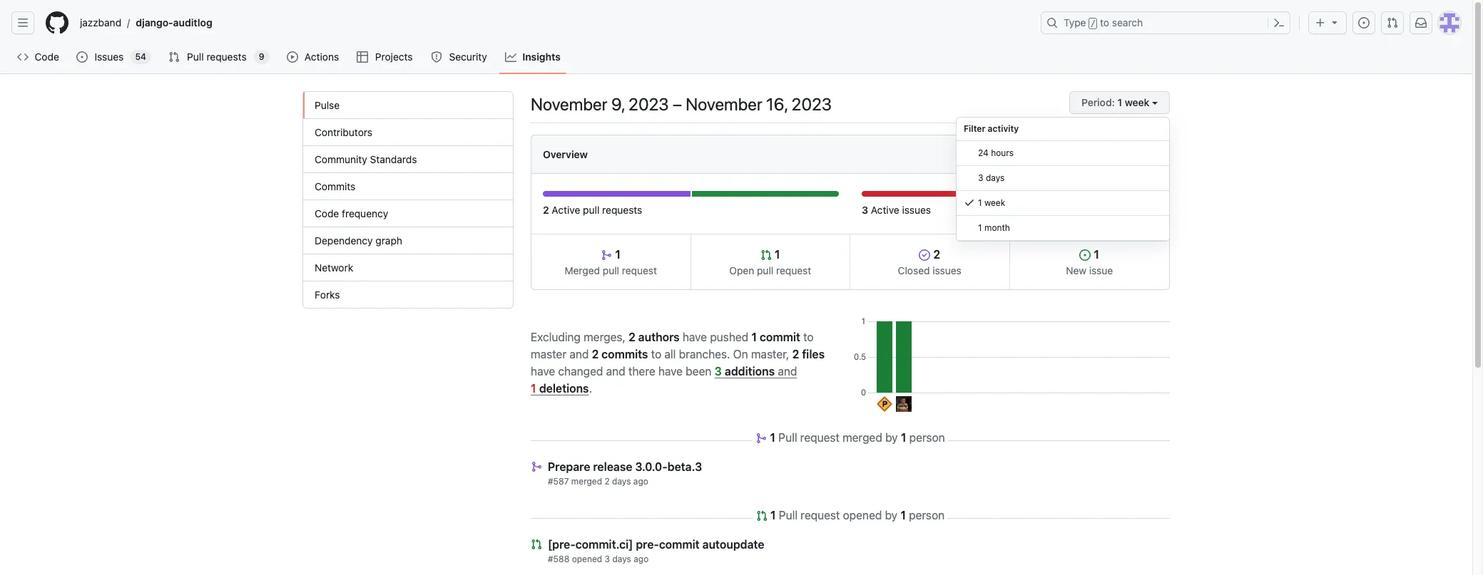 Task type: vqa. For each thing, say whether or not it's contained in the screenshot.
the active to the right
yes



Task type: locate. For each thing, give the bounding box(es) containing it.
0 vertical spatial ago
[[633, 477, 648, 487]]

commit up master,
[[760, 331, 800, 344]]

0 horizontal spatial commit
[[659, 539, 700, 551]]

3 days link
[[957, 166, 1169, 191]]

commit.ci]
[[575, 539, 633, 551]]

1 person from the top
[[909, 432, 945, 444]]

pull up merged
[[583, 204, 600, 216]]

0 horizontal spatial 1 week
[[978, 198, 1005, 208]]

git pull request image
[[760, 250, 772, 261], [531, 539, 542, 551]]

menu
[[956, 117, 1170, 242]]

1 horizontal spatial git pull request image
[[760, 250, 772, 261]]

november
[[531, 94, 607, 114], [686, 94, 762, 114]]

dependency
[[315, 235, 373, 247]]

pull right merged
[[603, 265, 619, 277]]

by for opened
[[885, 509, 898, 522]]

pull for merged
[[603, 265, 619, 277]]

1 vertical spatial git merge image
[[531, 462, 542, 473]]

active down overview
[[552, 204, 580, 216]]

0 horizontal spatial active
[[552, 204, 580, 216]]

prepare release 3.0.0-beta.3 #587 merged 2 days ago
[[548, 461, 702, 487]]

54
[[135, 51, 146, 62]]

excluding
[[531, 331, 581, 344]]

2 vertical spatial git pull request image
[[756, 511, 767, 522]]

to
[[1100, 16, 1109, 29], [803, 331, 814, 344], [651, 348, 661, 361]]

1 horizontal spatial issues
[[933, 265, 962, 277]]

2 commits to all branches.   on master, 2 files have changed and there have been 3 additions and 1 deletions .
[[531, 348, 825, 395]]

homepage image
[[46, 11, 68, 34]]

beta.3
[[668, 461, 702, 474]]

code down the commits
[[315, 208, 339, 220]]

1 horizontal spatial opened
[[843, 509, 882, 522]]

shield image
[[431, 51, 442, 63]]

to left search
[[1100, 16, 1109, 29]]

1 vertical spatial by
[[885, 509, 898, 522]]

0 horizontal spatial opened
[[572, 554, 602, 565]]

git pull request image up open pull request
[[760, 250, 772, 261]]

1 horizontal spatial requests
[[602, 204, 642, 216]]

1 horizontal spatial active
[[871, 204, 899, 216]]

contributors link
[[303, 119, 513, 146]]

branches.
[[679, 348, 730, 361]]

2 vertical spatial pull
[[779, 509, 798, 522]]

1 active from the left
[[552, 204, 580, 216]]

0 vertical spatial 1 week
[[1118, 96, 1150, 108]]

1 vertical spatial pull
[[778, 432, 797, 444]]

2 up commits
[[629, 331, 635, 344]]

jazzband link
[[74, 11, 127, 34]]

month
[[984, 223, 1010, 233]]

0 horizontal spatial 2023
[[629, 94, 669, 114]]

list
[[74, 11, 1032, 34]]

#587
[[548, 477, 569, 487]]

active for issues
[[871, 204, 899, 216]]

django-auditlog link
[[130, 11, 218, 34]]

graph
[[376, 235, 402, 247]]

1 vertical spatial person
[[909, 509, 945, 522]]

git pull request image
[[1387, 17, 1398, 29], [168, 51, 180, 63], [756, 511, 767, 522]]

play image
[[287, 51, 298, 63]]

triangle down image
[[1329, 16, 1340, 28]]

2 down merges,
[[592, 348, 599, 361]]

ago
[[633, 477, 648, 487], [634, 554, 649, 565]]

changed
[[558, 365, 603, 378]]

2 person from the top
[[909, 509, 945, 522]]

menu containing filter activity
[[956, 117, 1170, 242]]

0 horizontal spatial /
[[127, 17, 130, 29]]

1 horizontal spatial git merge image
[[601, 250, 612, 261]]

3 inside menu
[[978, 173, 983, 183]]

0 vertical spatial requests
[[207, 51, 247, 63]]

2 active from the left
[[871, 204, 899, 216]]

0 vertical spatial issues
[[902, 204, 931, 216]]

excluding merges, 2 authors have pushed 1 commit
[[531, 331, 800, 344]]

person
[[909, 432, 945, 444], [909, 509, 945, 522]]

code for code
[[35, 51, 59, 63]]

1 horizontal spatial /
[[1091, 19, 1096, 29]]

request for 1 pull request merged by 1 person
[[800, 432, 840, 444]]

week
[[1125, 96, 1150, 108], [984, 198, 1005, 208]]

1
[[1118, 96, 1122, 108], [978, 198, 982, 208], [978, 223, 982, 233], [612, 248, 621, 261], [772, 248, 780, 261], [1091, 248, 1099, 261], [752, 331, 757, 344], [531, 382, 536, 395], [770, 432, 775, 444], [901, 432, 906, 444], [770, 509, 776, 522], [901, 509, 906, 522]]

requests left 9
[[207, 51, 247, 63]]

git pull request image left 'notifications' icon
[[1387, 17, 1398, 29]]

1 vertical spatial 1 week
[[978, 198, 1005, 208]]

jazzband
[[80, 16, 121, 29]]

code inside insights element
[[315, 208, 339, 220]]

0 horizontal spatial code
[[35, 51, 59, 63]]

1 horizontal spatial git pull request image
[[756, 511, 767, 522]]

1 week
[[1118, 96, 1150, 108], [978, 198, 1005, 208]]

3.0.0-
[[635, 461, 668, 474]]

/ right type
[[1091, 19, 1096, 29]]

1 vertical spatial week
[[984, 198, 1005, 208]]

/ inside jazzband / django-auditlog
[[127, 17, 130, 29]]

issues right closed
[[933, 265, 962, 277]]

requests up merged pull request
[[602, 204, 642, 216]]

3 days
[[978, 173, 1005, 183]]

issues
[[902, 204, 931, 216], [933, 265, 962, 277]]

git pull request image right 54
[[168, 51, 180, 63]]

3 inside [pre-commit.ci] pre-commit autoupdate #588 opened 3 days ago
[[605, 554, 610, 565]]

to inside 2 commits to all branches.   on master, 2 files have changed and there have been 3 additions and 1 deletions .
[[651, 348, 661, 361]]

week inside menu
[[984, 198, 1005, 208]]

1 horizontal spatial 2023
[[792, 94, 832, 114]]

0 vertical spatial git pull request image
[[1387, 17, 1398, 29]]

1 horizontal spatial merged
[[843, 432, 882, 444]]

authors
[[638, 331, 680, 344]]

to up files
[[803, 331, 814, 344]]

0 vertical spatial commit
[[760, 331, 800, 344]]

issues
[[95, 51, 124, 63]]

git merge image
[[601, 250, 612, 261], [531, 462, 542, 473]]

pre-
[[636, 539, 659, 551]]

and
[[569, 348, 589, 361], [606, 365, 625, 378], [778, 365, 797, 378]]

projects
[[375, 51, 413, 63]]

issues up issue closed image
[[902, 204, 931, 216]]

git pull request image up autoupdate
[[756, 511, 767, 522]]

1 vertical spatial git pull request image
[[168, 51, 180, 63]]

jazzband / django-auditlog
[[80, 16, 212, 29]]

plus image
[[1315, 17, 1326, 29]]

1 horizontal spatial november
[[686, 94, 762, 114]]

overview
[[543, 148, 588, 161]]

ago down 3.0.0-
[[633, 477, 648, 487]]

issue opened image
[[77, 51, 88, 63]]

1 vertical spatial ago
[[634, 554, 649, 565]]

2 active pull requests
[[543, 204, 642, 216]]

0 vertical spatial week
[[1125, 96, 1150, 108]]

1 vertical spatial merged
[[571, 477, 602, 487]]

0 horizontal spatial merged
[[571, 477, 602, 487]]

git merge image left 'prepare'
[[531, 462, 542, 473]]

days down commit.ci]
[[612, 554, 631, 565]]

1 vertical spatial issue opened image
[[1080, 250, 1091, 261]]

2023 right 16, at right
[[792, 94, 832, 114]]

2 up closed issues
[[931, 248, 940, 261]]

dependency graph link
[[303, 228, 513, 255]]

0 vertical spatial by
[[885, 432, 898, 444]]

1 horizontal spatial 1 week
[[1118, 96, 1150, 108]]

active up closed
[[871, 204, 899, 216]]

1 inside 2 commits to all branches.   on master, 2 files have changed and there have been 3 additions and 1 deletions .
[[531, 382, 536, 395]]

request
[[622, 265, 657, 277], [776, 265, 811, 277], [800, 432, 840, 444], [801, 509, 840, 522]]

prepare release 3.0.0-beta.3 link
[[548, 461, 702, 474]]

days
[[986, 173, 1005, 183], [612, 477, 631, 487], [612, 554, 631, 565]]

1 horizontal spatial issue opened image
[[1358, 17, 1370, 29]]

2 horizontal spatial to
[[1100, 16, 1109, 29]]

pull right open
[[757, 265, 774, 277]]

0 vertical spatial code
[[35, 51, 59, 63]]

active for pull
[[552, 204, 580, 216]]

opened
[[843, 509, 882, 522], [572, 554, 602, 565]]

pull
[[187, 51, 204, 63], [778, 432, 797, 444], [779, 509, 798, 522]]

commit
[[760, 331, 800, 344], [659, 539, 700, 551]]

0 horizontal spatial week
[[984, 198, 1005, 208]]

issue opened image right triangle down icon
[[1358, 17, 1370, 29]]

2 vertical spatial days
[[612, 554, 631, 565]]

0 horizontal spatial to
[[651, 348, 661, 361]]

network link
[[303, 255, 513, 282]]

2
[[543, 204, 549, 216], [931, 248, 940, 261], [629, 331, 635, 344], [592, 348, 599, 361], [792, 348, 799, 361], [605, 477, 610, 487]]

security
[[449, 51, 487, 63]]

master
[[531, 348, 567, 361]]

days down 24 hours
[[986, 173, 1005, 183]]

/ left the django- at the top of the page
[[127, 17, 130, 29]]

by
[[885, 432, 898, 444], [885, 509, 898, 522]]

1 horizontal spatial to
[[803, 331, 814, 344]]

1 inside 1 week popup button
[[1118, 96, 1122, 108]]

code
[[35, 51, 59, 63], [315, 208, 339, 220]]

0 vertical spatial merged
[[843, 432, 882, 444]]

forks
[[315, 289, 340, 301]]

/ inside type / to search
[[1091, 19, 1096, 29]]

1 november from the left
[[531, 94, 607, 114]]

ago inside prepare release 3.0.0-beta.3 #587 merged 2 days ago
[[633, 477, 648, 487]]

1 horizontal spatial pull
[[603, 265, 619, 277]]

2023
[[629, 94, 669, 114], [792, 94, 832, 114]]

issue opened image up new issue
[[1080, 250, 1091, 261]]

2 down release
[[605, 477, 610, 487]]

notifications image
[[1415, 17, 1427, 29]]

november right –
[[686, 94, 762, 114]]

have down all
[[658, 365, 683, 378]]

2023 left –
[[629, 94, 669, 114]]

1 vertical spatial to
[[803, 331, 814, 344]]

days down prepare release 3.0.0-beta.3 'link'
[[612, 477, 631, 487]]

0 vertical spatial person
[[909, 432, 945, 444]]

1 vertical spatial days
[[612, 477, 631, 487]]

git pull request image left [pre-
[[531, 539, 542, 551]]

and down master,
[[778, 365, 797, 378]]

1 inside "1 week" link
[[978, 198, 982, 208]]

hours
[[991, 148, 1014, 158]]

1 vertical spatial git pull request image
[[531, 539, 542, 551]]

1 horizontal spatial week
[[1125, 96, 1150, 108]]

merges,
[[584, 331, 626, 344]]

0 vertical spatial to
[[1100, 16, 1109, 29]]

2 down overview
[[543, 204, 549, 216]]

0 vertical spatial days
[[986, 173, 1005, 183]]

git merge image up merged pull request
[[601, 250, 612, 261]]

1 vertical spatial code
[[315, 208, 339, 220]]

git pull request image for 1
[[756, 511, 767, 522]]

issue opened image
[[1358, 17, 1370, 29], [1080, 250, 1091, 261]]

code link
[[11, 46, 65, 68]]

been
[[686, 365, 712, 378]]

0 horizontal spatial and
[[569, 348, 589, 361]]

1 vertical spatial commit
[[659, 539, 700, 551]]

2 horizontal spatial pull
[[757, 265, 774, 277]]

1 week button
[[1069, 91, 1170, 114]]

and down commits
[[606, 365, 625, 378]]

code right code icon
[[35, 51, 59, 63]]

and up changed
[[569, 348, 589, 361]]

0 vertical spatial opened
[[843, 509, 882, 522]]

to left all
[[651, 348, 661, 361]]

community standards link
[[303, 146, 513, 173]]

november left the 9,
[[531, 94, 607, 114]]

0 horizontal spatial git pull request image
[[168, 51, 180, 63]]

0 vertical spatial git pull request image
[[760, 250, 772, 261]]

0 vertical spatial issue opened image
[[1358, 17, 1370, 29]]

ago down pre-
[[634, 554, 649, 565]]

commit left autoupdate
[[659, 539, 700, 551]]

pull for open
[[757, 265, 774, 277]]

merged pull request
[[565, 265, 657, 277]]

1 horizontal spatial code
[[315, 208, 339, 220]]

1 vertical spatial opened
[[572, 554, 602, 565]]

requests
[[207, 51, 247, 63], [602, 204, 642, 216]]

community standards
[[315, 153, 417, 166]]

24
[[978, 148, 989, 158]]

9
[[259, 51, 264, 62]]

9,
[[611, 94, 625, 114]]

0 horizontal spatial november
[[531, 94, 607, 114]]

pull requests
[[187, 51, 247, 63]]

1 horizontal spatial commit
[[760, 331, 800, 344]]

2 vertical spatial to
[[651, 348, 661, 361]]

1 vertical spatial requests
[[602, 204, 642, 216]]



Task type: describe. For each thing, give the bounding box(es) containing it.
request for merged pull request
[[622, 265, 657, 277]]

insights element
[[302, 91, 514, 309]]

to inside to master and
[[803, 331, 814, 344]]

search
[[1112, 16, 1143, 29]]

prepare
[[548, 461, 590, 474]]

1 month link
[[957, 216, 1169, 241]]

have down master
[[531, 365, 555, 378]]

1 pull request merged by 1 person
[[770, 432, 945, 444]]

additions
[[725, 365, 775, 378]]

to for type / to search
[[1100, 16, 1109, 29]]

request for open pull request
[[776, 265, 811, 277]]

person for 1 pull request opened by 1 person
[[909, 509, 945, 522]]

2 inside prepare release 3.0.0-beta.3 #587 merged 2 days ago
[[605, 477, 610, 487]]

to for 2 commits to all branches.   on master, 2 files have changed and there have been 3 additions and 1 deletions .
[[651, 348, 661, 361]]

opened inside [pre-commit.ci] pre-commit autoupdate #588 opened 3 days ago
[[572, 554, 602, 565]]

issue closed image
[[919, 250, 931, 261]]

.
[[589, 382, 592, 395]]

git merge image
[[756, 433, 767, 444]]

code image
[[17, 51, 29, 63]]

merged
[[565, 265, 600, 277]]

table image
[[357, 51, 368, 63]]

check image
[[964, 197, 975, 208]]

week inside popup button
[[1125, 96, 1150, 108]]

filter activity
[[964, 123, 1019, 134]]

[pre-
[[548, 539, 576, 551]]

/ for jazzband
[[127, 17, 130, 29]]

closed issues
[[898, 265, 962, 277]]

auditlog
[[173, 16, 212, 29]]

24 hours
[[978, 148, 1014, 158]]

actions link
[[281, 46, 346, 68]]

filter
[[964, 123, 986, 134]]

pushed
[[710, 331, 749, 344]]

1 2023 from the left
[[629, 94, 669, 114]]

ago inside [pre-commit.ci] pre-commit autoupdate #588 opened 3 days ago
[[634, 554, 649, 565]]

network
[[315, 262, 353, 274]]

person for 1 pull request merged by 1 person
[[909, 432, 945, 444]]

files
[[802, 348, 825, 361]]

autoupdate
[[702, 539, 764, 551]]

on
[[733, 348, 748, 361]]

standards
[[370, 153, 417, 166]]

1 pull request opened by 1 person
[[770, 509, 945, 522]]

1 week inside 1 week popup button
[[1118, 96, 1150, 108]]

commit inside [pre-commit.ci] pre-commit autoupdate #588 opened 3 days ago
[[659, 539, 700, 551]]

open pull request
[[729, 265, 811, 277]]

type
[[1064, 16, 1086, 29]]

django-
[[136, 16, 173, 29]]

0 vertical spatial pull
[[187, 51, 204, 63]]

git pull request image for pull requests
[[168, 51, 180, 63]]

insights link
[[500, 46, 566, 68]]

2 left files
[[792, 348, 799, 361]]

new
[[1066, 265, 1087, 277]]

code for code frequency
[[315, 208, 339, 220]]

pulse link
[[303, 92, 513, 119]]

pulse
[[315, 99, 340, 111]]

0 horizontal spatial pull
[[583, 204, 600, 216]]

pull for 1 pull request opened by 1 person
[[779, 509, 798, 522]]

contributors
[[315, 126, 372, 138]]

commits
[[315, 180, 356, 193]]

[pre-commit.ci] pre-commit autoupdate #588 opened 3 days ago
[[548, 539, 764, 565]]

dependency graph
[[315, 235, 402, 247]]

[pre-commit.ci] pre-commit autoupdate link
[[548, 539, 764, 551]]

3 active issues
[[862, 204, 931, 216]]

–
[[673, 94, 682, 114]]

there
[[628, 365, 655, 378]]

days inside prepare release 3.0.0-beta.3 #587 merged 2 days ago
[[612, 477, 631, 487]]

new issue
[[1066, 265, 1113, 277]]

0 horizontal spatial issue opened image
[[1080, 250, 1091, 261]]

0 vertical spatial git merge image
[[601, 250, 612, 261]]

1 month
[[978, 223, 1010, 233]]

#588
[[548, 554, 570, 565]]

deletions
[[539, 382, 589, 395]]

2 2023 from the left
[[792, 94, 832, 114]]

frequency
[[342, 208, 388, 220]]

1 week inside menu
[[978, 198, 1005, 208]]

command palette image
[[1273, 17, 1285, 29]]

insights
[[522, 51, 561, 63]]

code frequency
[[315, 208, 388, 220]]

3 inside 2 commits to all branches.   on master, 2 files have changed and there have been 3 additions and 1 deletions .
[[715, 365, 722, 378]]

and inside to master and
[[569, 348, 589, 361]]

pull for 1 pull request merged by 1 person
[[778, 432, 797, 444]]

closed
[[898, 265, 930, 277]]

0 horizontal spatial requests
[[207, 51, 247, 63]]

commits
[[602, 348, 648, 361]]

2 horizontal spatial git pull request image
[[1387, 17, 1398, 29]]

issue
[[1089, 265, 1113, 277]]

november 9, 2023 – november 16, 2023
[[531, 94, 832, 114]]

1 vertical spatial issues
[[933, 265, 962, 277]]

by for merged
[[885, 432, 898, 444]]

0 horizontal spatial git pull request image
[[531, 539, 542, 551]]

merged inside prepare release 3.0.0-beta.3 #587 merged 2 days ago
[[571, 477, 602, 487]]

open
[[729, 265, 754, 277]]

2 november from the left
[[686, 94, 762, 114]]

0 horizontal spatial git merge image
[[531, 462, 542, 473]]

0 horizontal spatial issues
[[902, 204, 931, 216]]

security link
[[425, 46, 494, 68]]

2 horizontal spatial and
[[778, 365, 797, 378]]

commits link
[[303, 173, 513, 200]]

to master and
[[531, 331, 814, 361]]

request for 1 pull request opened by 1 person
[[801, 509, 840, 522]]

have up the branches.
[[683, 331, 707, 344]]

24 hours link
[[957, 141, 1169, 166]]

community
[[315, 153, 367, 166]]

release
[[593, 461, 632, 474]]

projects link
[[351, 46, 419, 68]]

graph image
[[505, 51, 517, 63]]

master,
[[751, 348, 789, 361]]

/ for type
[[1091, 19, 1096, 29]]

type / to search
[[1064, 16, 1143, 29]]

activity
[[988, 123, 1019, 134]]

actions
[[305, 51, 339, 63]]

forks link
[[303, 282, 513, 308]]

list containing jazzband
[[74, 11, 1032, 34]]

1 horizontal spatial and
[[606, 365, 625, 378]]

code frequency link
[[303, 200, 513, 228]]

days inside [pre-commit.ci] pre-commit autoupdate #588 opened 3 days ago
[[612, 554, 631, 565]]

16,
[[766, 94, 788, 114]]

1 inside 1 month "link"
[[978, 223, 982, 233]]

all
[[664, 348, 676, 361]]



